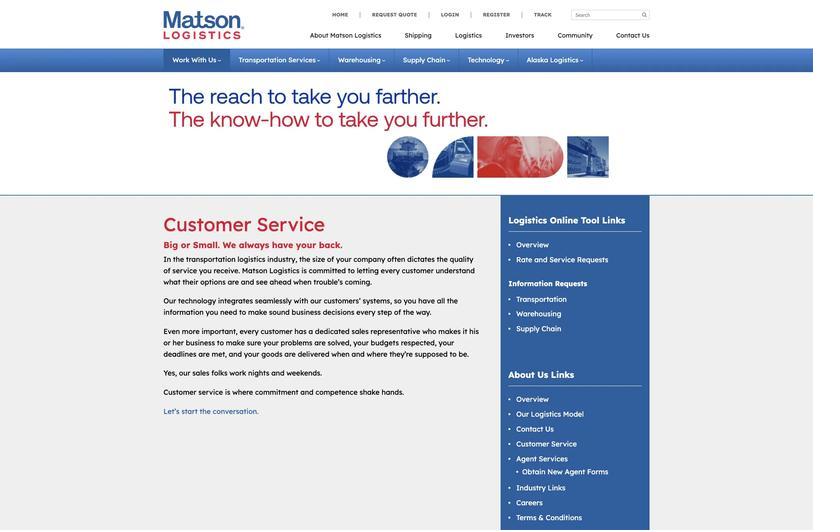 Task type: vqa. For each thing, say whether or not it's contained in the screenshot.
networks
no



Task type: locate. For each thing, give the bounding box(es) containing it.
technology link
[[468, 56, 509, 64]]

supply chain link down 'transportation' link
[[516, 324, 561, 333]]

chain down 'transportation' link
[[542, 324, 561, 333]]

contact us link down search "search field"
[[605, 29, 650, 45]]

agent services
[[516, 454, 568, 463]]

logistics down industry,
[[269, 266, 300, 275]]

understand
[[436, 266, 475, 275]]

services for transportation services
[[288, 56, 316, 64]]

logistics down login
[[455, 31, 482, 39]]

service
[[257, 213, 325, 236], [550, 255, 575, 264], [551, 440, 577, 449]]

1 vertical spatial service
[[550, 255, 575, 264]]

make inside even more important, every customer has a dedicated sales representative who makes it his or her business to make sure your problems are solved, your budgets respected, your deadlines are met, and your goods are delivered when and where they're supposed to be.
[[226, 338, 245, 347]]

logistics
[[238, 255, 265, 264]]

integrates
[[218, 297, 253, 306]]

1 horizontal spatial supply
[[516, 324, 540, 333]]

alaska logistics
[[527, 56, 579, 64]]

logistics down community "link"
[[550, 56, 579, 64]]

0 vertical spatial you
[[199, 266, 212, 275]]

you right so
[[404, 297, 416, 306]]

1 overview from the top
[[516, 241, 549, 250]]

the right start
[[200, 407, 211, 416]]

2 vertical spatial customer
[[516, 440, 549, 449]]

the left size
[[299, 255, 310, 264]]

agent right the new
[[565, 467, 585, 476]]

overview for logistics
[[516, 395, 549, 404]]

obtain new agent forms
[[522, 467, 609, 476]]

every down "systems,"
[[357, 308, 376, 317]]

overview link up rate
[[516, 241, 549, 250]]

top menu navigation
[[310, 29, 650, 45]]

industry
[[516, 484, 546, 493]]

service up agent services link
[[551, 440, 577, 449]]

requests
[[577, 255, 609, 264], [555, 279, 587, 288]]

transportation link
[[516, 295, 567, 304]]

company
[[354, 255, 385, 264]]

0 horizontal spatial is
[[225, 388, 230, 397]]

warehousing down 'about matson logistics' link
[[338, 56, 381, 64]]

sure
[[247, 338, 261, 347]]

chain down shipping link
[[427, 56, 446, 64]]

careers
[[516, 498, 543, 507]]

contact us link
[[605, 29, 650, 45], [516, 425, 554, 434]]

1 vertical spatial requests
[[555, 279, 587, 288]]

conditions
[[546, 513, 582, 522]]

2 horizontal spatial of
[[394, 308, 401, 317]]

1 horizontal spatial about
[[509, 369, 535, 380]]

community
[[558, 31, 593, 39]]

0 vertical spatial customer
[[402, 266, 434, 275]]

customer inside section
[[516, 440, 549, 449]]

our right "yes,"
[[179, 369, 190, 378]]

even
[[164, 327, 180, 336]]

2 vertical spatial every
[[240, 327, 259, 336]]

is left the committed
[[302, 266, 307, 275]]

a
[[309, 327, 313, 336]]

1 vertical spatial customer
[[164, 388, 196, 397]]

0 horizontal spatial warehousing
[[338, 56, 381, 64]]

0 horizontal spatial our
[[164, 297, 176, 306]]

customer service up agent services link
[[516, 440, 577, 449]]

or left her
[[164, 338, 171, 347]]

her
[[173, 338, 184, 347]]

make inside the "our technology integrates seamlessly with our customers' systems, so you have all the information you need to make sound business decisions every step of the way."
[[248, 308, 267, 317]]

every inside in the transportation logistics industry, the size of your company often dictates the quality of service you receive. matson logistics is committed to letting every customer understand what their options are and see ahead when trouble's coming.
[[381, 266, 400, 275]]

back.
[[319, 239, 343, 250]]

is up 'conversation.'
[[225, 388, 230, 397]]

supposed
[[415, 350, 448, 359]]

of down in
[[164, 266, 171, 275]]

1 horizontal spatial our
[[516, 410, 529, 419]]

1 horizontal spatial contact
[[616, 31, 640, 39]]

links
[[602, 215, 625, 226], [551, 369, 574, 380], [548, 484, 566, 493]]

rate
[[516, 255, 533, 264]]

warehousing down 'transportation' link
[[516, 310, 562, 319]]

customer service up big or small. we always have your back.
[[164, 213, 325, 236]]

customer up agent services link
[[516, 440, 549, 449]]

supply inside section
[[516, 324, 540, 333]]

0 vertical spatial of
[[327, 255, 334, 264]]

alaska
[[527, 56, 548, 64]]

transportation for transportation
[[516, 295, 567, 304]]

supply chain link down shipping link
[[403, 56, 450, 64]]

in the transportation logistics industry, the size of your company often dictates the quality of service you receive. matson logistics is committed to letting every customer understand what their options are and see ahead when trouble's coming.
[[164, 255, 475, 287]]

you down transportation
[[199, 266, 212, 275]]

logistics left model
[[531, 410, 561, 419]]

service up let's start the conversation. "link"
[[198, 388, 223, 397]]

to down integrates
[[239, 308, 246, 317]]

are down problems
[[285, 350, 296, 359]]

2 overview link from the top
[[516, 395, 549, 404]]

model
[[563, 410, 584, 419]]

sales
[[352, 327, 369, 336], [192, 369, 210, 378]]

the right in
[[173, 255, 184, 264]]

every down "often"
[[381, 266, 400, 275]]

0 vertical spatial overview link
[[516, 241, 549, 250]]

when down solved,
[[332, 350, 350, 359]]

2 vertical spatial of
[[394, 308, 401, 317]]

1 vertical spatial service
[[198, 388, 223, 397]]

or right big
[[181, 239, 190, 250]]

sales left folks
[[192, 369, 210, 378]]

2 horizontal spatial every
[[381, 266, 400, 275]]

1 vertical spatial services
[[539, 454, 568, 463]]

warehousing
[[338, 56, 381, 64], [516, 310, 562, 319]]

0 horizontal spatial contact us
[[516, 425, 554, 434]]

our up information
[[164, 297, 176, 306]]

1 vertical spatial customer service
[[516, 440, 577, 449]]

1 horizontal spatial chain
[[542, 324, 561, 333]]

service up information requests
[[550, 255, 575, 264]]

commitment
[[255, 388, 299, 397]]

0 horizontal spatial warehousing link
[[338, 56, 385, 64]]

overview
[[516, 241, 549, 250], [516, 395, 549, 404]]

when up with
[[293, 277, 312, 287]]

1 vertical spatial supply chain link
[[516, 324, 561, 333]]

business
[[292, 308, 321, 317], [186, 338, 215, 347]]

decisions
[[323, 308, 355, 317]]

0 vertical spatial our
[[310, 297, 322, 306]]

contact us
[[616, 31, 650, 39], [516, 425, 554, 434]]

are up delivered
[[314, 338, 326, 347]]

1 vertical spatial overview link
[[516, 395, 549, 404]]

1 horizontal spatial services
[[539, 454, 568, 463]]

0 vertical spatial have
[[272, 239, 293, 250]]

0 vertical spatial contact us link
[[605, 29, 650, 45]]

often
[[387, 255, 405, 264]]

your up size
[[296, 239, 316, 250]]

make left sure
[[226, 338, 245, 347]]

every
[[381, 266, 400, 275], [357, 308, 376, 317], [240, 327, 259, 336]]

1 vertical spatial matson
[[242, 266, 267, 275]]

warehousing link down 'transportation' link
[[516, 310, 562, 319]]

0 vertical spatial every
[[381, 266, 400, 275]]

to up coming.
[[348, 266, 355, 275]]

to
[[348, 266, 355, 275], [239, 308, 246, 317], [217, 338, 224, 347], [450, 350, 457, 359]]

let's start the conversation. link
[[164, 407, 259, 416]]

you left need
[[206, 308, 218, 317]]

where down budgets
[[367, 350, 388, 359]]

overview for and
[[516, 241, 549, 250]]

matson
[[330, 31, 353, 39], [242, 266, 267, 275]]

our right with
[[310, 297, 322, 306]]

logistics left online
[[509, 215, 547, 226]]

2 vertical spatial service
[[551, 440, 577, 449]]

0 horizontal spatial of
[[164, 266, 171, 275]]

make
[[248, 308, 267, 317], [226, 338, 245, 347]]

tool
[[581, 215, 600, 226]]

supply down 'transportation' link
[[516, 324, 540, 333]]

matson down the logistics
[[242, 266, 267, 275]]

customer up small.
[[164, 213, 251, 236]]

what
[[164, 277, 181, 287]]

with
[[191, 56, 206, 64]]

1 vertical spatial or
[[164, 338, 171, 347]]

1 vertical spatial business
[[186, 338, 215, 347]]

0 vertical spatial contact us
[[616, 31, 650, 39]]

our up customer service link
[[516, 410, 529, 419]]

1 overview link from the top
[[516, 241, 549, 250]]

more
[[182, 327, 200, 336]]

matson down home
[[330, 31, 353, 39]]

1 horizontal spatial our
[[310, 297, 322, 306]]

1 vertical spatial contact us link
[[516, 425, 554, 434]]

services
[[288, 56, 316, 64], [539, 454, 568, 463]]

customer down dictates
[[402, 266, 434, 275]]

make down seamlessly
[[248, 308, 267, 317]]

they're
[[390, 350, 413, 359]]

0 vertical spatial our
[[164, 297, 176, 306]]

business down with
[[292, 308, 321, 317]]

all
[[437, 297, 445, 306]]

logistics inside in the transportation logistics industry, the size of your company often dictates the quality of service you receive. matson logistics is committed to letting every customer understand what their options are and see ahead when trouble's coming.
[[269, 266, 300, 275]]

have up way.
[[418, 297, 435, 306]]

0 horizontal spatial agent
[[516, 454, 537, 463]]

0 horizontal spatial every
[[240, 327, 259, 336]]

transportation inside section
[[516, 295, 567, 304]]

0 vertical spatial business
[[292, 308, 321, 317]]

register link
[[471, 11, 522, 18]]

their
[[183, 277, 198, 287]]

problems
[[281, 338, 312, 347]]

0 horizontal spatial where
[[232, 388, 253, 397]]

or inside even more important, every customer has a dedicated sales representative who makes it his or her business to make sure your problems are solved, your budgets respected, your deadlines are met, and your goods are delivered when and where they're supposed to be.
[[164, 338, 171, 347]]

service up industry,
[[257, 213, 325, 236]]

contact
[[616, 31, 640, 39], [516, 425, 543, 434]]

1 vertical spatial every
[[357, 308, 376, 317]]

and inside in the transportation logistics industry, the size of your company often dictates the quality of service you receive. matson logistics is committed to letting every customer understand what their options are and see ahead when trouble's coming.
[[241, 277, 254, 287]]

careers link
[[516, 498, 543, 507]]

section
[[491, 196, 660, 530]]

rate and service requests
[[516, 255, 609, 264]]

customer down 'sound'
[[261, 327, 293, 336]]

overview up our logistics model link on the bottom
[[516, 395, 549, 404]]

agent up obtain
[[516, 454, 537, 463]]

0 vertical spatial supply
[[403, 56, 425, 64]]

you
[[199, 266, 212, 275], [404, 297, 416, 306], [206, 308, 218, 317]]

of up the committed
[[327, 255, 334, 264]]

0 horizontal spatial supply
[[403, 56, 425, 64]]

our logistics model
[[516, 410, 584, 419]]

coming.
[[345, 277, 372, 287]]

1 vertical spatial warehousing
[[516, 310, 562, 319]]

investors link
[[494, 29, 546, 45]]

have inside the "our technology integrates seamlessly with our customers' systems, so you have all the information you need to make sound business decisions every step of the way."
[[418, 297, 435, 306]]

dedicated
[[315, 327, 350, 336]]

0 vertical spatial overview
[[516, 241, 549, 250]]

your down the back.
[[336, 255, 352, 264]]

matson inside top menu navigation
[[330, 31, 353, 39]]

and
[[535, 255, 548, 264], [241, 277, 254, 287], [229, 350, 242, 359], [352, 350, 365, 359], [271, 369, 285, 378], [300, 388, 314, 397]]

0 vertical spatial service
[[172, 266, 197, 275]]

or
[[181, 239, 190, 250], [164, 338, 171, 347]]

overview up rate
[[516, 241, 549, 250]]

0 vertical spatial transportation
[[239, 56, 287, 64]]

our inside the "our technology integrates seamlessly with our customers' systems, so you have all the information you need to make sound business decisions every step of the way."
[[164, 297, 176, 306]]

alaska services image
[[169, 80, 645, 185]]

is inside in the transportation logistics industry, the size of your company often dictates the quality of service you receive. matson logistics is committed to letting every customer understand what their options are and see ahead when trouble's coming.
[[302, 266, 307, 275]]

even more important, every customer has a dedicated sales representative who makes it his or her business to make sure your problems are solved, your budgets respected, your deadlines are met, and your goods are delivered when and where they're supposed to be.
[[164, 327, 479, 359]]

of inside the "our technology integrates seamlessly with our customers' systems, so you have all the information you need to make sound business decisions every step of the way."
[[394, 308, 401, 317]]

contact us link up customer service link
[[516, 425, 554, 434]]

1 vertical spatial contact
[[516, 425, 543, 434]]

big
[[164, 239, 178, 250]]

search image
[[642, 12, 647, 17]]

is
[[302, 266, 307, 275], [225, 388, 230, 397]]

to inside the "our technology integrates seamlessly with our customers' systems, so you have all the information you need to make sound business decisions every step of the way."
[[239, 308, 246, 317]]

1 vertical spatial contact us
[[516, 425, 554, 434]]

service up their
[[172, 266, 197, 275]]

contact down search "search field"
[[616, 31, 640, 39]]

0 horizontal spatial business
[[186, 338, 215, 347]]

login
[[441, 11, 459, 18]]

systems,
[[363, 297, 392, 306]]

we
[[223, 239, 236, 250]]

0 horizontal spatial about
[[310, 31, 329, 39]]

0 horizontal spatial supply chain
[[403, 56, 446, 64]]

where inside even more important, every customer has a dedicated sales representative who makes it his or her business to make sure your problems are solved, your budgets respected, your deadlines are met, and your goods are delivered when and where they're supposed to be.
[[367, 350, 388, 359]]

every up sure
[[240, 327, 259, 336]]

deadlines
[[164, 350, 197, 359]]

1 vertical spatial make
[[226, 338, 245, 347]]

0 vertical spatial sales
[[352, 327, 369, 336]]

0 horizontal spatial supply chain link
[[403, 56, 450, 64]]

1 vertical spatial where
[[232, 388, 253, 397]]

customer
[[164, 213, 251, 236], [164, 388, 196, 397], [516, 440, 549, 449]]

supply chain down 'transportation' link
[[516, 324, 561, 333]]

1 horizontal spatial is
[[302, 266, 307, 275]]

1 vertical spatial about
[[509, 369, 535, 380]]

1 horizontal spatial make
[[248, 308, 267, 317]]

of down so
[[394, 308, 401, 317]]

contact up customer service link
[[516, 425, 543, 434]]

the up understand
[[437, 255, 448, 264]]

are down the "receive." on the left bottom
[[228, 277, 239, 287]]

0 vertical spatial contact
[[616, 31, 640, 39]]

dictates
[[407, 255, 435, 264]]

to inside in the transportation logistics industry, the size of your company often dictates the quality of service you receive. matson logistics is committed to letting every customer understand what their options are and see ahead when trouble's coming.
[[348, 266, 355, 275]]

customer up let's
[[164, 388, 196, 397]]

business down more
[[186, 338, 215, 347]]

0 vertical spatial about
[[310, 31, 329, 39]]

0 horizontal spatial or
[[164, 338, 171, 347]]

1 horizontal spatial every
[[357, 308, 376, 317]]

quality
[[450, 255, 474, 264]]

services inside section
[[539, 454, 568, 463]]

overview link up our logistics model link on the bottom
[[516, 395, 549, 404]]

2 overview from the top
[[516, 395, 549, 404]]

1 horizontal spatial matson
[[330, 31, 353, 39]]

0 vertical spatial matson
[[330, 31, 353, 39]]

0 horizontal spatial matson
[[242, 266, 267, 275]]

1 horizontal spatial business
[[292, 308, 321, 317]]

about inside top menu navigation
[[310, 31, 329, 39]]

0 vertical spatial services
[[288, 56, 316, 64]]

1 vertical spatial have
[[418, 297, 435, 306]]

1 horizontal spatial contact us
[[616, 31, 650, 39]]

have up industry,
[[272, 239, 293, 250]]

when
[[293, 277, 312, 287], [332, 350, 350, 359]]

sales right dedicated
[[352, 327, 369, 336]]

1 horizontal spatial of
[[327, 255, 334, 264]]

0 vertical spatial customer
[[164, 213, 251, 236]]

big or small. we always have your back.
[[164, 239, 343, 250]]

1 vertical spatial overview
[[516, 395, 549, 404]]

1 vertical spatial supply chain
[[516, 324, 561, 333]]

1 horizontal spatial where
[[367, 350, 388, 359]]

have
[[272, 239, 293, 250], [418, 297, 435, 306]]

0 horizontal spatial our
[[179, 369, 190, 378]]

1 vertical spatial of
[[164, 266, 171, 275]]

are left met,
[[199, 350, 210, 359]]

warehousing link down 'about matson logistics' link
[[338, 56, 385, 64]]

1 horizontal spatial agent
[[565, 467, 585, 476]]

budgets
[[371, 338, 399, 347]]

where down yes, our sales folks work nights and weekends.
[[232, 388, 253, 397]]

0 horizontal spatial customer
[[261, 327, 293, 336]]

contact us down search image
[[616, 31, 650, 39]]

contact us up customer service link
[[516, 425, 554, 434]]

0 horizontal spatial service
[[172, 266, 197, 275]]

of
[[327, 255, 334, 264], [164, 266, 171, 275], [394, 308, 401, 317]]

track link
[[522, 11, 552, 18]]

None search field
[[571, 10, 650, 20]]

online
[[550, 215, 578, 226]]

us inside top menu navigation
[[642, 31, 650, 39]]

0 vertical spatial when
[[293, 277, 312, 287]]

1 vertical spatial links
[[551, 369, 574, 380]]

supply chain down shipping link
[[403, 56, 446, 64]]

contact inside top menu navigation
[[616, 31, 640, 39]]

our inside section
[[516, 410, 529, 419]]

service
[[172, 266, 197, 275], [198, 388, 223, 397]]

supply down shipping link
[[403, 56, 425, 64]]

customer inside even more important, every customer has a dedicated sales representative who makes it his or her business to make sure your problems are solved, your budgets respected, your deadlines are met, and your goods are delivered when and where they're supposed to be.
[[261, 327, 293, 336]]



Task type: describe. For each thing, give the bounding box(es) containing it.
contact us inside section
[[516, 425, 554, 434]]

need
[[220, 308, 237, 317]]

small.
[[193, 239, 220, 250]]

logistics online tool links
[[509, 215, 625, 226]]

business inside even more important, every customer has a dedicated sales representative who makes it his or her business to make sure your problems are solved, your budgets respected, your deadlines are met, and your goods are delivered when and where they're supposed to be.
[[186, 338, 215, 347]]

solved,
[[328, 338, 351, 347]]

request
[[372, 11, 397, 18]]

0 vertical spatial supply chain
[[403, 56, 446, 64]]

&
[[539, 513, 544, 522]]

transportation services link
[[239, 56, 321, 64]]

information
[[509, 279, 553, 288]]

about for about us links
[[509, 369, 535, 380]]

customer service inside section
[[516, 440, 577, 449]]

new
[[548, 467, 563, 476]]

folks
[[211, 369, 228, 378]]

your up goods
[[263, 338, 279, 347]]

his
[[470, 327, 479, 336]]

to left be.
[[450, 350, 457, 359]]

has
[[295, 327, 307, 336]]

overview link for and
[[516, 241, 549, 250]]

0 vertical spatial service
[[257, 213, 325, 236]]

chain inside section
[[542, 324, 561, 333]]

0 vertical spatial warehousing
[[338, 56, 381, 64]]

shake
[[360, 388, 380, 397]]

warehousing inside section
[[516, 310, 562, 319]]

hands.
[[382, 388, 404, 397]]

industry,
[[267, 255, 297, 264]]

overview link for logistics
[[516, 395, 549, 404]]

0 vertical spatial warehousing link
[[338, 56, 385, 64]]

work
[[173, 56, 190, 64]]

terms
[[516, 513, 537, 522]]

rate and service requests link
[[516, 255, 609, 264]]

when inside in the transportation logistics industry, the size of your company often dictates the quality of service you receive. matson logistics is committed to letting every customer understand what their options are and see ahead when trouble's coming.
[[293, 277, 312, 287]]

contact us inside top menu navigation
[[616, 31, 650, 39]]

0 vertical spatial links
[[602, 215, 625, 226]]

technology
[[178, 297, 216, 306]]

0 vertical spatial customer service
[[164, 213, 325, 236]]

always
[[239, 239, 269, 250]]

are inside in the transportation logistics industry, the size of your company often dictates the quality of service you receive. matson logistics is committed to letting every customer understand what their options are and see ahead when trouble's coming.
[[228, 277, 239, 287]]

to down important,
[[217, 338, 224, 347]]

let's
[[164, 407, 180, 416]]

information
[[164, 308, 204, 317]]

goods
[[261, 350, 283, 359]]

2 vertical spatial links
[[548, 484, 566, 493]]

0 vertical spatial chain
[[427, 56, 446, 64]]

request quote link
[[360, 11, 429, 18]]

logistics link
[[444, 29, 494, 45]]

your down sure
[[244, 350, 259, 359]]

transportation for transportation services
[[239, 56, 287, 64]]

home link
[[332, 11, 360, 18]]

the left way.
[[403, 308, 414, 317]]

letting
[[357, 266, 379, 275]]

0 vertical spatial requests
[[577, 255, 609, 264]]

1 horizontal spatial supply chain link
[[516, 324, 561, 333]]

1 horizontal spatial contact us link
[[605, 29, 650, 45]]

weekends.
[[287, 369, 322, 378]]

your inside in the transportation logistics industry, the size of your company often dictates the quality of service you receive. matson logistics is committed to letting every customer understand what their options are and see ahead when trouble's coming.
[[336, 255, 352, 264]]

agent services link
[[516, 454, 568, 463]]

1 vertical spatial sales
[[192, 369, 210, 378]]

so
[[394, 297, 402, 306]]

receive.
[[214, 266, 240, 275]]

size
[[312, 255, 325, 264]]

0 vertical spatial or
[[181, 239, 190, 250]]

transportation services
[[239, 56, 316, 64]]

shipping link
[[393, 29, 444, 45]]

let's start the conversation.
[[164, 407, 259, 416]]

customers'
[[324, 297, 361, 306]]

and inside section
[[535, 255, 548, 264]]

matson logistics image
[[164, 11, 244, 39]]

shipping
[[405, 31, 432, 39]]

0 vertical spatial supply chain link
[[403, 56, 450, 64]]

register
[[483, 11, 510, 18]]

our for our technology integrates seamlessly with our customers' systems, so you have all the information you need to make sound business decisions every step of the way.
[[164, 297, 176, 306]]

seamlessly
[[255, 297, 292, 306]]

forms
[[587, 467, 609, 476]]

login link
[[429, 11, 471, 18]]

when inside even more important, every customer has a dedicated sales representative who makes it his or her business to make sure your problems are solved, your budgets respected, your deadlines are met, and your goods are delivered when and where they're supposed to be.
[[332, 350, 350, 359]]

it
[[463, 327, 468, 336]]

your down makes
[[439, 338, 454, 347]]

respected,
[[401, 338, 437, 347]]

delivered
[[298, 350, 330, 359]]

our for our logistics model
[[516, 410, 529, 419]]

1 vertical spatial warehousing link
[[516, 310, 562, 319]]

1 vertical spatial is
[[225, 388, 230, 397]]

1 vertical spatial you
[[404, 297, 416, 306]]

request quote
[[372, 11, 417, 18]]

0 horizontal spatial contact
[[516, 425, 543, 434]]

logistics down the request
[[355, 31, 381, 39]]

work with us link
[[173, 56, 221, 64]]

representative
[[371, 327, 420, 336]]

1 vertical spatial agent
[[565, 467, 585, 476]]

services for agent services
[[539, 454, 568, 463]]

every inside the "our technology integrates seamlessly with our customers' systems, so you have all the information you need to make sound business decisions every step of the way."
[[357, 308, 376, 317]]

nights
[[248, 369, 269, 378]]

every inside even more important, every customer has a dedicated sales representative who makes it his or her business to make sure your problems are solved, your budgets respected, your deadlines are met, and your goods are delivered when and where they're supposed to be.
[[240, 327, 259, 336]]

customer service is where commitment and competence shake hands.
[[164, 388, 404, 397]]

our inside the "our technology integrates seamlessly with our customers' systems, so you have all the information you need to make sound business decisions every step of the way."
[[310, 297, 322, 306]]

makes
[[439, 327, 461, 336]]

work
[[230, 369, 246, 378]]

your right solved,
[[353, 338, 369, 347]]

competence
[[316, 388, 358, 397]]

industry links
[[516, 484, 566, 493]]

yes, our sales folks work nights and weekends.
[[164, 369, 322, 378]]

about us links
[[509, 369, 574, 380]]

with
[[294, 297, 308, 306]]

sales inside even more important, every customer has a dedicated sales representative who makes it his or her business to make sure your problems are solved, your budgets respected, your deadlines are met, and your goods are delivered when and where they're supposed to be.
[[352, 327, 369, 336]]

service inside in the transportation logistics industry, the size of your company often dictates the quality of service you receive. matson logistics is committed to letting every customer understand what their options are and see ahead when trouble's coming.
[[172, 266, 197, 275]]

matson inside in the transportation logistics industry, the size of your company often dictates the quality of service you receive. matson logistics is committed to letting every customer understand what their options are and see ahead when trouble's coming.
[[242, 266, 267, 275]]

business inside the "our technology integrates seamlessly with our customers' systems, so you have all the information you need to make sound business decisions every step of the way."
[[292, 308, 321, 317]]

start
[[182, 407, 198, 416]]

about matson logistics
[[310, 31, 381, 39]]

about matson logistics link
[[310, 29, 393, 45]]

customer inside in the transportation logistics industry, the size of your company often dictates the quality of service you receive. matson logistics is committed to letting every customer understand what their options are and see ahead when trouble's coming.
[[402, 266, 434, 275]]

technology
[[468, 56, 505, 64]]

about for about matson logistics
[[310, 31, 329, 39]]

obtain
[[522, 467, 546, 476]]

committed
[[309, 266, 346, 275]]

track
[[534, 11, 552, 18]]

0 vertical spatial agent
[[516, 454, 537, 463]]

the right all
[[447, 297, 458, 306]]

you inside in the transportation logistics industry, the size of your company often dictates the quality of service you receive. matson logistics is committed to letting every customer understand what their options are and see ahead when trouble's coming.
[[199, 266, 212, 275]]

important,
[[202, 327, 238, 336]]

see
[[256, 277, 268, 287]]

community link
[[546, 29, 605, 45]]

ahead
[[270, 277, 292, 287]]

terms & conditions
[[516, 513, 582, 522]]

1 horizontal spatial service
[[198, 388, 223, 397]]

section containing logistics online tool links
[[491, 196, 660, 530]]

transportation
[[186, 255, 236, 264]]

Search search field
[[571, 10, 650, 20]]

in
[[164, 255, 171, 264]]

1 vertical spatial our
[[179, 369, 190, 378]]

trouble's
[[314, 277, 343, 287]]

2 vertical spatial you
[[206, 308, 218, 317]]

way.
[[416, 308, 432, 317]]

investors
[[506, 31, 534, 39]]

home
[[332, 11, 348, 18]]



